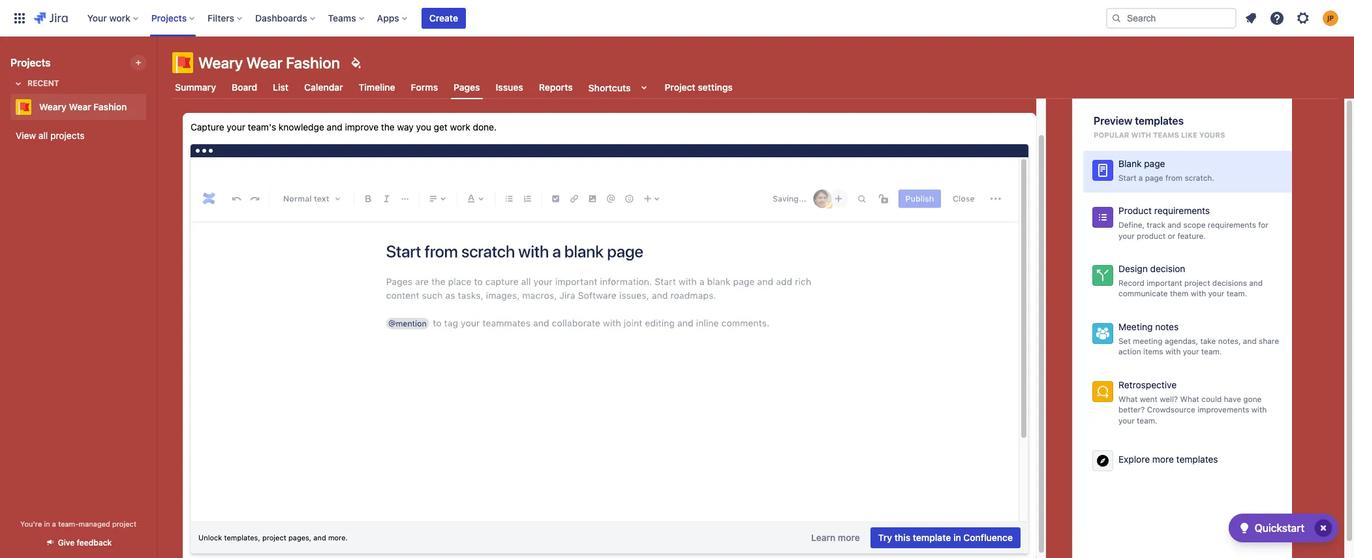 Task type: vqa. For each thing, say whether or not it's contained in the screenshot.
better?
yes



Task type: locate. For each thing, give the bounding box(es) containing it.
explore more templates
[[1119, 453, 1218, 465]]

record
[[1119, 278, 1145, 288]]

project left the pages,
[[262, 533, 286, 542]]

0 horizontal spatial weary wear fashion
[[39, 101, 127, 112]]

a left team-
[[52, 520, 56, 528]]

team's
[[248, 121, 276, 133]]

create
[[429, 12, 458, 23]]

work inside dropdown button
[[109, 12, 130, 23]]

1 vertical spatial in
[[954, 532, 961, 543]]

your profile and settings image
[[1323, 10, 1339, 26]]

tab list
[[164, 76, 1347, 99]]

you're in a team-managed project
[[20, 520, 136, 528]]

with down gone
[[1252, 405, 1267, 415]]

team. down take
[[1202, 347, 1222, 357]]

team. down better?
[[1137, 416, 1158, 425]]

product requirements define, track and scope requirements for your product or feature.
[[1119, 205, 1269, 241]]

and left improve
[[327, 121, 342, 133]]

1 vertical spatial a
[[52, 520, 56, 528]]

templates
[[1135, 115, 1184, 127], [1177, 453, 1218, 465]]

create button
[[422, 8, 466, 28]]

have
[[1224, 394, 1241, 404]]

0 horizontal spatial work
[[109, 12, 130, 23]]

project
[[1185, 278, 1210, 288], [112, 520, 136, 528], [262, 533, 286, 542]]

1 vertical spatial team.
[[1202, 347, 1222, 357]]

0 vertical spatial a
[[1139, 173, 1143, 182]]

team. inside meeting notes set meeting agendas, take notes, and share action items with your team.
[[1202, 347, 1222, 357]]

1 vertical spatial weary wear fashion
[[39, 101, 127, 112]]

a inside blank page start a page from scratch.
[[1139, 173, 1143, 182]]

page
[[1144, 158, 1165, 169], [1145, 173, 1164, 182]]

banner
[[0, 0, 1354, 37]]

0 horizontal spatial weary
[[39, 101, 67, 112]]

wear up list
[[246, 54, 283, 72]]

1 vertical spatial fashion
[[94, 101, 127, 112]]

0 vertical spatial projects
[[151, 12, 187, 23]]

1 horizontal spatial fashion
[[286, 54, 340, 72]]

projects up recent on the top left of page
[[10, 57, 51, 69]]

from
[[1166, 173, 1183, 182]]

and up or
[[1168, 220, 1182, 230]]

templates up teams at the top of the page
[[1135, 115, 1184, 127]]

0 vertical spatial weary wear fashion
[[198, 54, 340, 72]]

requirements left for
[[1208, 220, 1256, 230]]

0 horizontal spatial more
[[838, 532, 860, 543]]

and inside product requirements define, track and scope requirements for your product or feature.
[[1168, 220, 1182, 230]]

project settings
[[665, 82, 733, 93]]

0 vertical spatial project
[[1185, 278, 1210, 288]]

fashion up calendar
[[286, 54, 340, 72]]

dismiss quickstart image
[[1313, 518, 1334, 539]]

notifications image
[[1243, 10, 1259, 26]]

1 what from the left
[[1119, 394, 1138, 404]]

with inside "retrospective what went well? what could have gone better? crowdsource improvements with your team."
[[1252, 405, 1267, 415]]

you're
[[20, 520, 42, 528]]

share
[[1259, 336, 1279, 346]]

1 vertical spatial more
[[838, 532, 860, 543]]

all
[[38, 130, 48, 141]]

with down agendas,
[[1166, 347, 1181, 357]]

project up "them"
[[1185, 278, 1210, 288]]

projects
[[151, 12, 187, 23], [10, 57, 51, 69]]

0 horizontal spatial projects
[[10, 57, 51, 69]]

page left from
[[1145, 173, 1164, 182]]

weary down recent on the top left of page
[[39, 101, 67, 112]]

templates down crowdsource
[[1177, 453, 1218, 465]]

dashboards
[[255, 12, 307, 23]]

your down agendas,
[[1183, 347, 1199, 357]]

create project image
[[133, 57, 144, 68]]

try this template in confluence
[[878, 532, 1013, 543]]

template
[[913, 532, 951, 543]]

with right "them"
[[1191, 289, 1206, 299]]

projects
[[50, 130, 85, 141]]

projects up sidebar navigation icon
[[151, 12, 187, 23]]

2 vertical spatial project
[[262, 533, 286, 542]]

1 vertical spatial work
[[450, 121, 470, 133]]

0 vertical spatial fashion
[[286, 54, 340, 72]]

and left share
[[1243, 336, 1257, 346]]

team.
[[1227, 289, 1248, 299], [1202, 347, 1222, 357], [1137, 416, 1158, 425]]

scope
[[1184, 220, 1206, 230]]

retrospective what went well? what could have gone better? crowdsource improvements with your team.
[[1119, 379, 1267, 425]]

items
[[1144, 347, 1164, 357]]

appswitcher icon image
[[12, 10, 27, 26]]

meeting notes set meeting agendas, take notes, and share action items with your team.
[[1119, 321, 1279, 357]]

your down better?
[[1119, 416, 1135, 425]]

1 vertical spatial requirements
[[1208, 220, 1256, 230]]

and left more.
[[313, 533, 326, 542]]

team. inside "retrospective what went well? what could have gone better? crowdsource improvements with your team."
[[1137, 416, 1158, 425]]

what
[[1119, 394, 1138, 404], [1180, 394, 1200, 404]]

agendas,
[[1165, 336, 1198, 346]]

with
[[1131, 131, 1152, 139], [1191, 289, 1206, 299], [1166, 347, 1181, 357], [1252, 405, 1267, 415]]

a right start in the top of the page
[[1139, 173, 1143, 182]]

get
[[434, 121, 448, 133]]

0 horizontal spatial team.
[[1137, 416, 1158, 425]]

1 horizontal spatial more
[[1153, 453, 1174, 465]]

in right you're
[[44, 520, 50, 528]]

issues
[[496, 82, 523, 93]]

improvements
[[1198, 405, 1250, 415]]

team. down decisions
[[1227, 289, 1248, 299]]

1 horizontal spatial team.
[[1202, 347, 1222, 357]]

1 horizontal spatial in
[[954, 532, 961, 543]]

weary wear fashion up list
[[198, 54, 340, 72]]

what up better?
[[1119, 394, 1138, 404]]

unlock templates, project pages, and more.
[[198, 533, 348, 542]]

1 vertical spatial wear
[[69, 101, 91, 112]]

sidebar navigation image
[[142, 52, 171, 78]]

with left teams at the top of the page
[[1131, 131, 1152, 139]]

your inside "retrospective what went well? what could have gone better? crowdsource improvements with your team."
[[1119, 416, 1135, 425]]

decision
[[1150, 263, 1186, 274]]

work right the get
[[450, 121, 470, 133]]

meeting
[[1133, 336, 1163, 346]]

tab list containing pages
[[164, 76, 1347, 99]]

in right "template"
[[954, 532, 961, 543]]

wear up view all projects link
[[69, 101, 91, 112]]

preview
[[1094, 115, 1133, 127]]

learn more
[[811, 532, 860, 543]]

help image
[[1270, 10, 1285, 26]]

add to starred image
[[142, 99, 158, 115]]

your down decisions
[[1209, 289, 1225, 299]]

your work
[[87, 12, 130, 23]]

scratch.
[[1185, 173, 1215, 182]]

0 vertical spatial work
[[109, 12, 130, 23]]

1 vertical spatial project
[[112, 520, 136, 528]]

and inside meeting notes set meeting agendas, take notes, and share action items with your team.
[[1243, 336, 1257, 346]]

with inside preview templates popular with teams like yours
[[1131, 131, 1152, 139]]

1 horizontal spatial what
[[1180, 394, 1200, 404]]

fashion left add to starred image
[[94, 101, 127, 112]]

0 vertical spatial team.
[[1227, 289, 1248, 299]]

yours
[[1200, 131, 1225, 139]]

give
[[58, 538, 75, 548]]

templates,
[[224, 533, 260, 542]]

team. inside design decision record important project decisions and communicate them with your team.
[[1227, 289, 1248, 299]]

timeline
[[359, 82, 395, 93]]

requirements up scope
[[1155, 205, 1210, 216]]

more right 'explore'
[[1153, 453, 1174, 465]]

and right decisions
[[1250, 278, 1263, 288]]

1 vertical spatial projects
[[10, 57, 51, 69]]

preview templates popular with teams like yours
[[1094, 115, 1225, 139]]

0 horizontal spatial a
[[52, 520, 56, 528]]

your
[[227, 121, 245, 133], [1119, 231, 1135, 241], [1209, 289, 1225, 299], [1183, 347, 1199, 357], [1119, 416, 1135, 425]]

try this template in confluence button
[[871, 527, 1021, 548]]

1 horizontal spatial a
[[1139, 173, 1143, 182]]

went
[[1140, 394, 1158, 404]]

capture
[[191, 121, 224, 133]]

team. for meeting notes
[[1202, 347, 1222, 357]]

2 horizontal spatial team.
[[1227, 289, 1248, 299]]

work
[[109, 12, 130, 23], [450, 121, 470, 133]]

wear
[[246, 54, 283, 72], [69, 101, 91, 112]]

capture your team's knowledge and improve the way you get work done.
[[191, 121, 497, 133]]

weary wear fashion inside weary wear fashion link
[[39, 101, 127, 112]]

what right the well?
[[1180, 394, 1200, 404]]

set
[[1119, 336, 1131, 346]]

0 vertical spatial templates
[[1135, 115, 1184, 127]]

1 vertical spatial templates
[[1177, 453, 1218, 465]]

more for learn
[[838, 532, 860, 543]]

0 vertical spatial in
[[44, 520, 50, 528]]

your down define,
[[1119, 231, 1135, 241]]

work right your
[[109, 12, 130, 23]]

page right blank
[[1144, 158, 1165, 169]]

learn more button
[[804, 527, 868, 548]]

0 vertical spatial more
[[1153, 453, 1174, 465]]

try
[[878, 532, 892, 543]]

2 what from the left
[[1180, 394, 1200, 404]]

1 horizontal spatial wear
[[246, 54, 283, 72]]

2 horizontal spatial project
[[1185, 278, 1210, 288]]

more image
[[1095, 453, 1111, 468]]

weary up board on the left top
[[198, 54, 243, 72]]

gone
[[1244, 394, 1262, 404]]

design
[[1119, 263, 1148, 274]]

1 horizontal spatial projects
[[151, 12, 187, 23]]

unlock
[[198, 533, 222, 542]]

them
[[1170, 289, 1189, 299]]

more right learn
[[838, 532, 860, 543]]

project right managed
[[112, 520, 136, 528]]

0 vertical spatial weary
[[198, 54, 243, 72]]

2 vertical spatial team.
[[1137, 416, 1158, 425]]

team. for retrospective
[[1137, 416, 1158, 425]]

design decision record important project decisions and communicate them with your team.
[[1119, 263, 1263, 299]]

weary wear fashion up view all projects link
[[39, 101, 127, 112]]

the
[[381, 121, 395, 133]]

0 horizontal spatial what
[[1119, 394, 1138, 404]]

fashion
[[286, 54, 340, 72], [94, 101, 127, 112]]

0 horizontal spatial project
[[112, 520, 136, 528]]

search image
[[1112, 13, 1122, 23]]

view
[[16, 130, 36, 141]]

1 horizontal spatial work
[[450, 121, 470, 133]]

jira image
[[34, 10, 68, 26], [34, 10, 68, 26]]



Task type: describe. For each thing, give the bounding box(es) containing it.
project inside design decision record important project decisions and communicate them with your team.
[[1185, 278, 1210, 288]]

blank image
[[1095, 163, 1111, 178]]

settings
[[698, 82, 733, 93]]

1 horizontal spatial weary wear fashion
[[198, 54, 340, 72]]

forms link
[[408, 76, 441, 99]]

timeline link
[[356, 76, 398, 99]]

summary link
[[172, 76, 219, 99]]

0 vertical spatial wear
[[246, 54, 283, 72]]

summary
[[175, 82, 216, 93]]

set background color image
[[348, 55, 364, 70]]

your inside design decision record important project decisions and communicate them with your team.
[[1209, 289, 1225, 299]]

communicate
[[1119, 289, 1168, 299]]

product
[[1137, 231, 1166, 241]]

with inside design decision record important project decisions and communicate them with your team.
[[1191, 289, 1206, 299]]

calendar link
[[302, 76, 346, 99]]

1 horizontal spatial project
[[262, 533, 286, 542]]

blank
[[1119, 158, 1142, 169]]

filters button
[[204, 8, 247, 28]]

1 vertical spatial weary
[[39, 101, 67, 112]]

feature.
[[1178, 231, 1206, 241]]

give feedback
[[58, 538, 112, 548]]

explore more templates button
[[1084, 441, 1292, 480]]

templates inside preview templates popular with teams like yours
[[1135, 115, 1184, 127]]

collapse recent projects image
[[10, 76, 26, 91]]

your inside product requirements define, track and scope requirements for your product or feature.
[[1119, 231, 1135, 241]]

shortcuts
[[589, 82, 631, 93]]

for
[[1259, 220, 1269, 230]]

give feedback button
[[37, 532, 120, 554]]

weary wear fashion link
[[10, 94, 141, 120]]

dashboards button
[[251, 8, 320, 28]]

action
[[1119, 347, 1141, 357]]

filters
[[208, 12, 234, 23]]

start
[[1119, 173, 1137, 182]]

1 vertical spatial page
[[1145, 173, 1164, 182]]

decisions
[[1213, 278, 1247, 288]]

pages
[[454, 81, 480, 93]]

team-
[[58, 520, 79, 528]]

list link
[[270, 76, 291, 99]]

with inside meeting notes set meeting agendas, take notes, and share action items with your team.
[[1166, 347, 1181, 357]]

settings image
[[1296, 10, 1311, 26]]

view all projects link
[[10, 124, 146, 148]]

crowdsource
[[1147, 405, 1196, 415]]

and inside design decision record important project decisions and communicate them with your team.
[[1250, 278, 1263, 288]]

0 vertical spatial requirements
[[1155, 205, 1210, 216]]

could
[[1202, 394, 1222, 404]]

more.
[[328, 533, 348, 542]]

meeting notes image
[[1095, 326, 1111, 341]]

managed
[[79, 520, 110, 528]]

project
[[665, 82, 696, 93]]

board
[[232, 82, 257, 93]]

your work button
[[83, 8, 143, 28]]

notes
[[1155, 321, 1179, 332]]

like
[[1181, 131, 1198, 139]]

and for scope
[[1168, 220, 1182, 230]]

confluence
[[964, 532, 1013, 543]]

meeting
[[1119, 321, 1153, 332]]

list
[[273, 82, 289, 93]]

notes,
[[1218, 336, 1241, 346]]

0 vertical spatial page
[[1144, 158, 1165, 169]]

in inside 'try this template in confluence' button
[[954, 532, 961, 543]]

better?
[[1119, 405, 1145, 415]]

important
[[1147, 278, 1182, 288]]

pages,
[[288, 533, 311, 542]]

templates inside button
[[1177, 453, 1218, 465]]

product requirements image
[[1095, 210, 1111, 225]]

or
[[1168, 231, 1176, 241]]

retrospective image
[[1095, 384, 1111, 399]]

track
[[1147, 220, 1166, 230]]

more for explore
[[1153, 453, 1174, 465]]

way
[[397, 121, 414, 133]]

apps
[[377, 12, 399, 23]]

apps button
[[373, 8, 412, 28]]

calendar
[[304, 82, 343, 93]]

0 horizontal spatial fashion
[[94, 101, 127, 112]]

feedback
[[77, 538, 112, 548]]

and for improve
[[327, 121, 342, 133]]

popular
[[1094, 131, 1130, 139]]

check image
[[1237, 520, 1252, 536]]

teams
[[1153, 131, 1179, 139]]

board link
[[229, 76, 260, 99]]

teams
[[328, 12, 356, 23]]

issues link
[[493, 76, 526, 99]]

your left team's
[[227, 121, 245, 133]]

decision image
[[1095, 268, 1111, 283]]

your inside meeting notes set meeting agendas, take notes, and share action items with your team.
[[1183, 347, 1199, 357]]

explore
[[1119, 453, 1150, 465]]

retrospective
[[1119, 379, 1177, 390]]

you
[[416, 121, 431, 133]]

learn
[[811, 532, 836, 543]]

1 horizontal spatial weary
[[198, 54, 243, 72]]

recent
[[27, 78, 59, 88]]

primary element
[[8, 0, 1106, 36]]

product
[[1119, 205, 1152, 216]]

knowledge
[[279, 121, 324, 133]]

quickstart
[[1255, 522, 1305, 534]]

Search field
[[1106, 8, 1237, 28]]

project settings link
[[662, 76, 735, 99]]

reports link
[[536, 76, 576, 99]]

[object object] confluence template image
[[191, 157, 1019, 558]]

well?
[[1160, 394, 1178, 404]]

this
[[895, 532, 911, 543]]

banner containing your work
[[0, 0, 1354, 37]]

0 horizontal spatial wear
[[69, 101, 91, 112]]

quickstart button
[[1229, 514, 1339, 542]]

projects inside 'popup button'
[[151, 12, 187, 23]]

and for more.
[[313, 533, 326, 542]]

reports
[[539, 82, 573, 93]]

projects button
[[147, 8, 200, 28]]

view all projects
[[16, 130, 85, 141]]

0 horizontal spatial in
[[44, 520, 50, 528]]

define,
[[1119, 220, 1145, 230]]



